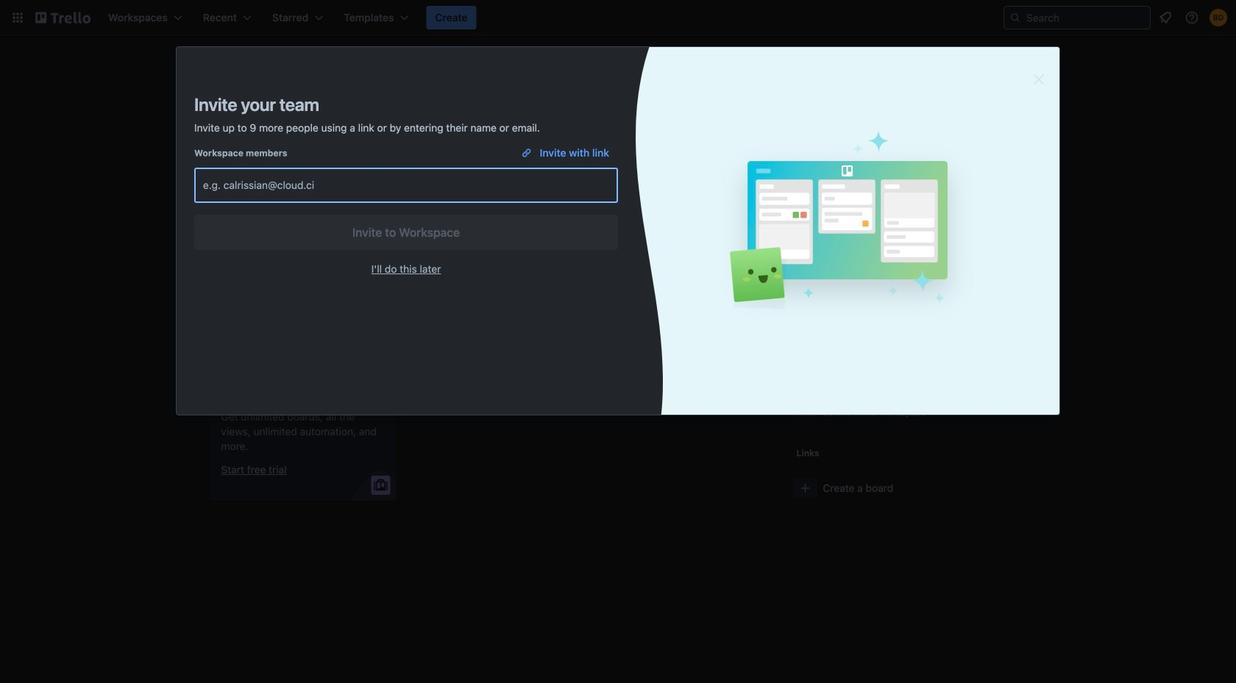 Task type: vqa. For each thing, say whether or not it's contained in the screenshot.
"Primary" element
yes



Task type: locate. For each thing, give the bounding box(es) containing it.
open information menu image
[[1185, 10, 1200, 25]]

primary element
[[0, 0, 1237, 35]]

e.g. calrissian@cloud.ci text field
[[203, 172, 610, 199]]

Search field
[[1022, 7, 1151, 28]]

search image
[[1010, 12, 1022, 24]]

0 notifications image
[[1157, 9, 1175, 27]]

barb dwyer (barbdwyer3) image
[[1210, 9, 1228, 27]]

template board image
[[215, 99, 232, 116]]



Task type: describe. For each thing, give the bounding box(es) containing it.
home image
[[215, 128, 232, 146]]

click to star project management. it will show up at the top of your boards list. image
[[1015, 399, 1030, 414]]



